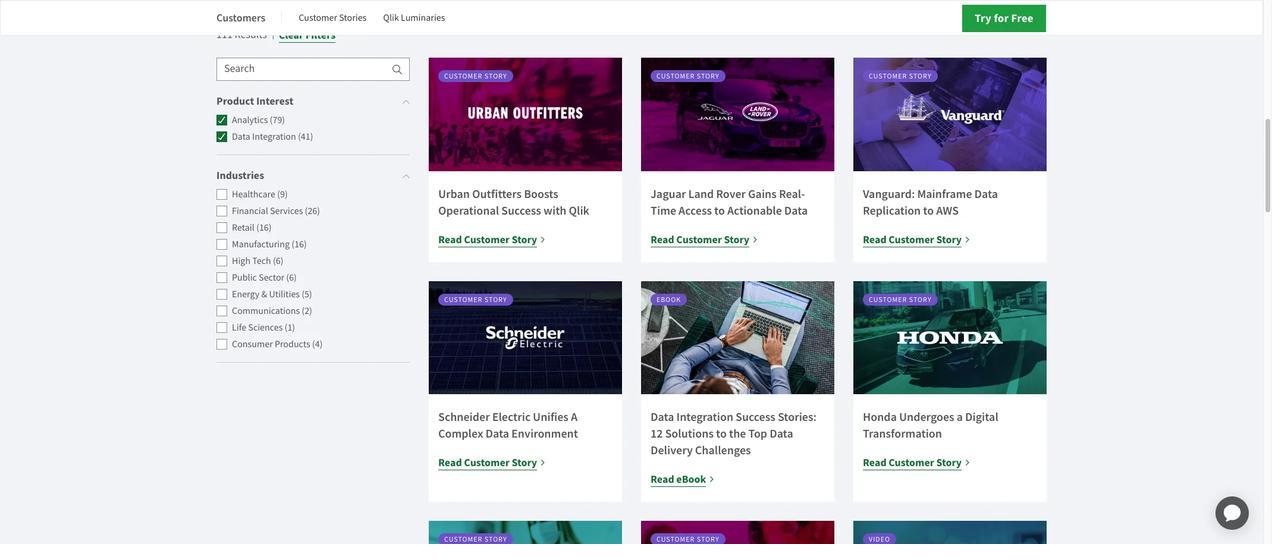 Task type: vqa. For each thing, say whether or not it's contained in the screenshot.


Task type: locate. For each thing, give the bounding box(es) containing it.
12
[[651, 426, 663, 442]]

1 vertical spatial qlik
[[569, 203, 589, 218]]

results
[[235, 28, 267, 42]]

read customer story down transformation
[[863, 456, 962, 470]]

(6)
[[273, 255, 283, 267], [286, 272, 297, 284]]

utilities
[[269, 289, 300, 301]]

(6) right tech
[[273, 255, 283, 267]]

read for honda undergoes a digital transformation
[[863, 456, 887, 470]]

qlik luminaries link
[[383, 4, 445, 32]]

0 vertical spatial qlik
[[383, 12, 399, 24]]

to down the rover on the top right
[[714, 203, 725, 218]]

read customer story link down schneider electric unifies a complex data environment link
[[438, 455, 546, 471]]

read down time
[[651, 232, 674, 247]]

read for jaguar land rover gains real- time access to actionable data
[[651, 232, 674, 247]]

read customer story link
[[438, 231, 546, 248], [651, 231, 758, 248], [863, 231, 971, 248], [438, 455, 546, 471], [863, 455, 971, 471]]

1 vertical spatial success
[[736, 409, 776, 425]]

0 horizontal spatial qlik
[[383, 12, 399, 24]]

services
[[270, 205, 303, 217]]

healthcare (9) financial services (26) retail (16) manufacturing (16) high tech (6) public sector (6) energy & utilities (5) communications (2) life sciences (1) consumer products (4)
[[232, 189, 323, 350]]

success inside urban outfitters boosts operational success with qlik
[[501, 203, 541, 218]]

read customer story link for data
[[438, 455, 546, 471]]

read customer story down "replication"
[[863, 232, 962, 247]]

sciences
[[248, 322, 283, 334]]

with
[[544, 203, 566, 218]]

read customer story link down access
[[651, 231, 758, 248]]

customer story for jaguar
[[657, 72, 719, 81]]

read for schneider electric unifies a complex data environment
[[438, 456, 462, 470]]

customer story link for a
[[853, 281, 1047, 395]]

read down operational
[[438, 232, 462, 247]]

industries
[[216, 169, 264, 183]]

to left aws
[[923, 203, 934, 218]]

stories
[[339, 12, 367, 24]]

(1)
[[285, 322, 295, 334]]

integration up solutions
[[677, 409, 733, 425]]

try for free link
[[962, 5, 1046, 32]]

success
[[501, 203, 541, 218], [736, 409, 776, 425]]

delivery
[[651, 443, 693, 458]]

data right mainframe
[[975, 186, 998, 202]]

application
[[1201, 482, 1263, 544]]

data inside analytics (79) data integration (41)
[[232, 131, 250, 143]]

0 vertical spatial (16)
[[256, 222, 272, 234]]

manufacturing
[[232, 239, 290, 251]]

outfitters
[[472, 186, 522, 202]]

qlik left luminaries
[[383, 12, 399, 24]]

(26)
[[305, 205, 320, 217]]

stories:
[[778, 409, 817, 425]]

integration
[[252, 131, 296, 143], [677, 409, 733, 425]]

ebook
[[657, 295, 681, 304], [676, 472, 706, 487]]

customerstory novartis image
[[429, 521, 622, 544]]

1 horizontal spatial (6)
[[286, 272, 297, 284]]

read down transformation
[[863, 456, 887, 470]]

(6) up utilities
[[286, 272, 297, 284]]

(16) up the manufacturing
[[256, 222, 272, 234]]

data integration success stories: 12 solutions to the top data delivery challenges link
[[651, 409, 817, 458]]

0 horizontal spatial integration
[[252, 131, 296, 143]]

0 vertical spatial integration
[[252, 131, 296, 143]]

data
[[232, 131, 250, 143], [975, 186, 998, 202], [784, 203, 808, 218], [651, 409, 674, 425], [486, 426, 509, 442], [770, 426, 793, 442]]

1 horizontal spatial (16)
[[292, 239, 307, 251]]

0 horizontal spatial (16)
[[256, 222, 272, 234]]

aws
[[936, 203, 959, 218]]

1 horizontal spatial integration
[[677, 409, 733, 425]]

(16) down services
[[292, 239, 307, 251]]

qlik
[[383, 12, 399, 24], [569, 203, 589, 218]]

read customer story link for aws
[[863, 231, 971, 248]]

to inside vanguard: mainframe data replication to aws
[[923, 203, 934, 218]]

free
[[1011, 11, 1034, 26]]

0 vertical spatial success
[[501, 203, 541, 218]]

customer story link
[[429, 58, 622, 171], [641, 58, 834, 171], [853, 58, 1047, 171], [429, 281, 622, 395], [853, 281, 1047, 395]]

0 vertical spatial ebook
[[657, 295, 681, 304]]

customer story link for data
[[853, 58, 1047, 171]]

customer story
[[444, 72, 507, 81], [657, 72, 719, 81], [869, 72, 932, 81], [444, 295, 507, 304], [869, 295, 932, 304]]

vanguard: mainframe data replication to aws
[[863, 186, 998, 218]]

honda
[[863, 409, 897, 425]]

data down real-
[[784, 203, 808, 218]]

read customer story link down "replication"
[[863, 231, 971, 248]]

data down analytics
[[232, 131, 250, 143]]

to left 'the'
[[716, 426, 727, 442]]

read customer story down access
[[651, 232, 750, 247]]

read down "replication"
[[863, 232, 887, 247]]

customer
[[299, 12, 337, 24], [444, 72, 483, 81], [657, 72, 695, 81], [869, 72, 907, 81], [464, 232, 510, 247], [676, 232, 722, 247], [889, 232, 934, 247], [444, 295, 483, 304], [869, 295, 907, 304], [464, 456, 510, 470], [889, 456, 934, 470]]

data inside vanguard: mainframe data replication to aws
[[975, 186, 998, 202]]

integration down (79)
[[252, 131, 296, 143]]

healthcare
[[232, 189, 275, 201]]

data down 'electric'
[[486, 426, 509, 442]]

data integration success stories: 12 solutions to the top data delivery challenges
[[651, 409, 817, 458]]

a
[[957, 409, 963, 425]]

replication
[[863, 203, 921, 218]]

communications
[[232, 305, 300, 317]]

honda image
[[853, 281, 1047, 395]]

data inside schneider electric unifies a complex data environment
[[486, 426, 509, 442]]

(16)
[[256, 222, 272, 234], [292, 239, 307, 251]]

to inside data integration success stories: 12 solutions to the top data delivery challenges
[[716, 426, 727, 442]]

read down complex
[[438, 456, 462, 470]]

undergoes
[[899, 409, 954, 425]]

qlik right with
[[569, 203, 589, 218]]

to
[[714, 203, 725, 218], [923, 203, 934, 218], [716, 426, 727, 442]]

story
[[485, 72, 507, 81], [697, 72, 719, 81], [909, 72, 932, 81], [512, 232, 537, 247], [724, 232, 750, 247], [936, 232, 962, 247], [485, 295, 507, 304], [909, 295, 932, 304], [512, 456, 537, 470], [936, 456, 962, 470]]

customer story link for boosts
[[429, 58, 622, 171]]

qlik inside urban outfitters boosts operational success with qlik
[[569, 203, 589, 218]]

success down the boosts
[[501, 203, 541, 218]]

read for vanguard: mainframe data replication to aws
[[863, 232, 887, 247]]

1 horizontal spatial success
[[736, 409, 776, 425]]

read for data integration success stories: 12 solutions to the top data delivery challenges
[[651, 472, 674, 487]]

(4)
[[312, 339, 323, 350]]

(5)
[[302, 289, 312, 301]]

customer story for vanguard:
[[869, 72, 932, 81]]

(9)
[[277, 189, 288, 201]]

real-
[[779, 186, 805, 202]]

read customer story down complex
[[438, 456, 537, 470]]

customer stories
[[299, 12, 367, 24]]

1 vertical spatial integration
[[677, 409, 733, 425]]

read customer story link down operational
[[438, 231, 546, 248]]

read customer story down operational
[[438, 232, 537, 247]]

consumer
[[232, 339, 273, 350]]

1 horizontal spatial qlik
[[569, 203, 589, 218]]

schneider electric unifies a complex data environment
[[438, 409, 578, 442]]

success up the top
[[736, 409, 776, 425]]

the
[[729, 426, 746, 442]]

0 horizontal spatial success
[[501, 203, 541, 218]]

electric
[[492, 409, 531, 425]]

read down delivery at bottom
[[651, 472, 674, 487]]

0 horizontal spatial (6)
[[273, 255, 283, 267]]

read customer story for with
[[438, 232, 537, 247]]

time
[[651, 203, 676, 218]]

read
[[438, 232, 462, 247], [651, 232, 674, 247], [863, 232, 887, 247], [438, 456, 462, 470], [863, 456, 887, 470], [651, 472, 674, 487]]

read customer story
[[438, 232, 537, 247], [651, 232, 750, 247], [863, 232, 962, 247], [438, 456, 537, 470], [863, 456, 962, 470]]

read customer story link for time
[[651, 231, 758, 248]]

customers
[[216, 10, 265, 25]]



Task type: describe. For each thing, give the bounding box(es) containing it.
gains
[[748, 186, 777, 202]]

filters
[[306, 28, 336, 42]]

read customer story for time
[[651, 232, 750, 247]]

clear filters link
[[279, 27, 336, 44]]

clear
[[279, 28, 303, 42]]

integration inside data integration success stories: 12 solutions to the top data delivery challenges
[[677, 409, 733, 425]]

(79)
[[270, 114, 285, 126]]

integration inside analytics (79) data integration (41)
[[252, 131, 296, 143]]

schneider electric unifies a complex data environment link
[[438, 409, 578, 442]]

read for urban outfitters boosts operational success with qlik
[[438, 232, 462, 247]]

vanguard:
[[863, 186, 915, 202]]

vanguard: mainframe data replication to aws link
[[863, 186, 998, 218]]

top
[[748, 426, 767, 442]]

ebook link
[[641, 281, 834, 395]]

read customer story link down transformation
[[863, 455, 971, 471]]

111
[[216, 28, 232, 42]]

high
[[232, 255, 250, 267]]

unifies
[[533, 409, 569, 425]]

try for free
[[975, 11, 1034, 26]]

analytics
[[232, 114, 268, 126]]

industries button
[[216, 167, 410, 184]]

customer stories link
[[299, 4, 367, 32]]

for
[[994, 11, 1009, 26]]

complex
[[438, 426, 483, 442]]

analytics (79) data integration (41)
[[232, 114, 313, 143]]

operational
[[438, 203, 499, 218]]

customer story for honda
[[869, 295, 932, 304]]

luminaries
[[401, 12, 445, 24]]

customer story link for rover
[[641, 58, 834, 171]]

digital
[[965, 409, 998, 425]]

0 vertical spatial (6)
[[273, 255, 283, 267]]

read customer story for data
[[438, 456, 537, 470]]

try
[[975, 11, 991, 26]]

read customer story link for with
[[438, 231, 546, 248]]

financial
[[232, 205, 268, 217]]

interest
[[256, 94, 293, 108]]

image image
[[641, 281, 834, 395]]

sector
[[259, 272, 284, 284]]

mainframe
[[917, 186, 972, 202]]

life
[[232, 322, 246, 334]]

jaguar land rover gains real- time access to actionable data link
[[651, 186, 808, 218]]

product interest
[[216, 94, 293, 108]]

retail
[[232, 222, 254, 234]]

&
[[261, 289, 267, 301]]

products
[[275, 339, 310, 350]]

data inside jaguar land rover gains real- time access to actionable data
[[784, 203, 808, 218]]

urban outfitters boosts operational success with qlik link
[[438, 186, 589, 218]]

honda undergoes a digital transformation link
[[863, 409, 998, 442]]

urban
[[438, 186, 470, 202]]

1 vertical spatial (6)
[[286, 272, 297, 284]]

transformation
[[863, 426, 942, 442]]

qlik luminaries
[[383, 12, 445, 24]]

boosts
[[524, 186, 558, 202]]

1 vertical spatial (16)
[[292, 239, 307, 251]]

data up the 12 in the right bottom of the page
[[651, 409, 674, 425]]

111 results
[[216, 28, 267, 42]]

1 vertical spatial ebook
[[676, 472, 706, 487]]

customer story for urban
[[444, 72, 507, 81]]

jaguar
[[651, 186, 686, 202]]

data down stories:
[[770, 426, 793, 442]]

solutions
[[665, 426, 714, 442]]

customer story link for unifies
[[429, 281, 622, 395]]

qlik inside customers menu bar
[[383, 12, 399, 24]]

to inside jaguar land rover gains real- time access to actionable data
[[714, 203, 725, 218]]

customers menu bar
[[216, 4, 462, 32]]

product
[[216, 94, 254, 108]]

read ebook
[[651, 472, 706, 487]]

product interest button
[[216, 93, 410, 110]]

land
[[688, 186, 714, 202]]

tech
[[252, 255, 271, 267]]

clear filters
[[279, 28, 336, 42]]

urban outfitters boosts operational success with qlik
[[438, 186, 589, 218]]

read customer story for aws
[[863, 232, 962, 247]]

(2)
[[302, 305, 312, 317]]

success inside data integration success stories: 12 solutions to the top data delivery challenges
[[736, 409, 776, 425]]

environment
[[512, 426, 578, 442]]

access
[[679, 203, 712, 218]]

customer story for schneider
[[444, 295, 507, 304]]

rover
[[716, 186, 746, 202]]

read ebook link
[[651, 471, 715, 488]]

energy
[[232, 289, 259, 301]]

jaguar land rover gains real- time access to actionable data
[[651, 186, 808, 218]]

schneider
[[438, 409, 490, 425]]

a
[[571, 409, 578, 425]]

actionable
[[727, 203, 782, 218]]

public
[[232, 272, 257, 284]]

customer inside menu bar
[[299, 12, 337, 24]]

(41)
[[298, 131, 313, 143]]

challenges
[[695, 443, 751, 458]]

honda undergoes a digital transformation
[[863, 409, 998, 442]]



